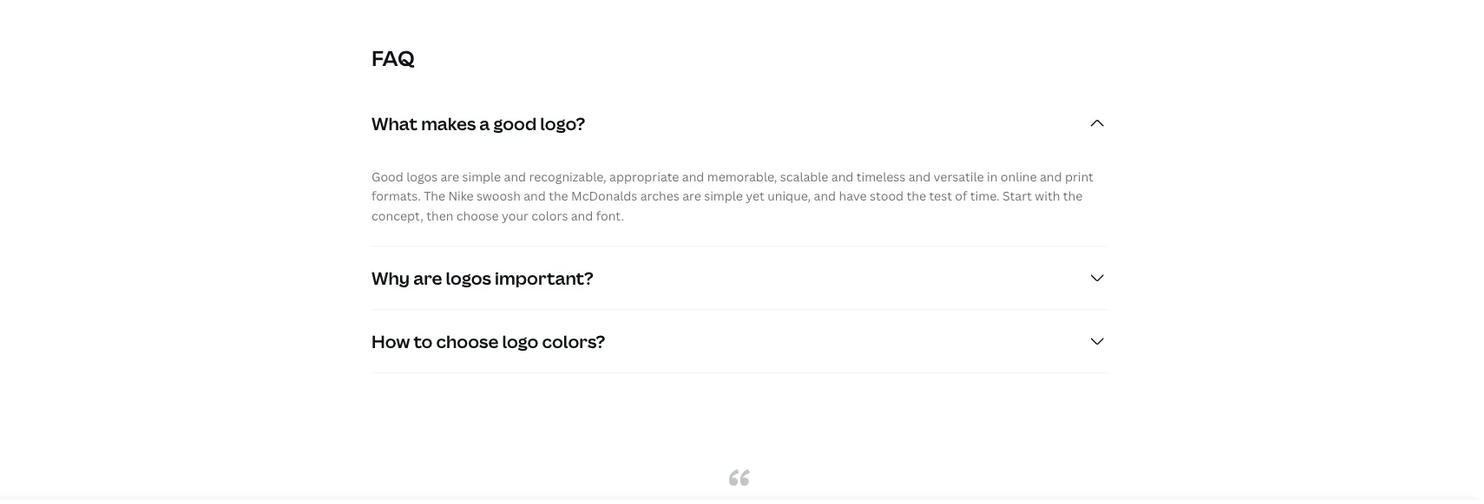 Task type: vqa. For each thing, say whether or not it's contained in the screenshot.
"TypeGradient" 'image'
no



Task type: describe. For each thing, give the bounding box(es) containing it.
the
[[424, 187, 445, 204]]

formats.
[[372, 187, 421, 204]]

good logos are simple and recognizable, appropriate and memorable, scalable and timeless and versatile in online and print formats. the nike swoosh and the mcdonalds arches are simple yet unique, and have stood the test of time. start with the concept, then choose your colors and font.
[[372, 168, 1094, 223]]

what
[[372, 111, 418, 135]]

then
[[426, 207, 453, 223]]

why
[[372, 266, 410, 290]]

timeless
[[857, 168, 906, 184]]

how to choose logo colors?
[[372, 329, 605, 353]]

logos inside dropdown button
[[446, 266, 491, 290]]

concept,
[[372, 207, 423, 223]]

logo?
[[540, 111, 585, 135]]

1 horizontal spatial simple
[[704, 187, 743, 204]]

choose inside good logos are simple and recognizable, appropriate and memorable, scalable and timeless and versatile in online and print formats. the nike swoosh and the mcdonalds arches are simple yet unique, and have stood the test of time. start with the concept, then choose your colors and font.
[[456, 207, 499, 223]]

makes
[[421, 111, 476, 135]]

good
[[372, 168, 403, 184]]

a
[[479, 111, 490, 135]]

colors
[[532, 207, 568, 223]]

and up swoosh in the top of the page
[[504, 168, 526, 184]]

2 the from the left
[[907, 187, 926, 204]]

and left have at the right
[[814, 187, 836, 204]]

why are logos important? button
[[372, 247, 1108, 309]]

how to choose logo colors? button
[[372, 310, 1108, 373]]

with
[[1035, 187, 1060, 204]]

have
[[839, 187, 867, 204]]

and up test
[[909, 168, 931, 184]]

and up colors
[[524, 187, 546, 204]]

1 vertical spatial are
[[682, 187, 701, 204]]

what makes a good logo?
[[372, 111, 585, 135]]

important?
[[495, 266, 594, 290]]

and left font.
[[571, 207, 593, 223]]

print
[[1065, 168, 1094, 184]]

how
[[372, 329, 410, 353]]

nike
[[448, 187, 474, 204]]

colors?
[[542, 329, 605, 353]]

unique,
[[768, 187, 811, 204]]

are inside dropdown button
[[413, 266, 442, 290]]



Task type: locate. For each thing, give the bounding box(es) containing it.
what makes a good logo? button
[[372, 92, 1108, 155]]

are right arches
[[682, 187, 701, 204]]

logos inside good logos are simple and recognizable, appropriate and memorable, scalable and timeless and versatile in online and print formats. the nike swoosh and the mcdonalds arches are simple yet unique, and have stood the test of time. start with the concept, then choose your colors and font.
[[406, 168, 438, 184]]

the down "print"
[[1063, 187, 1083, 204]]

memorable,
[[707, 168, 777, 184]]

2 vertical spatial are
[[413, 266, 442, 290]]

and up with
[[1040, 168, 1062, 184]]

are right why
[[413, 266, 442, 290]]

1 the from the left
[[549, 187, 568, 204]]

and up have at the right
[[831, 168, 854, 184]]

1 vertical spatial logos
[[446, 266, 491, 290]]

choose inside dropdown button
[[436, 329, 499, 353]]

quotation mark image
[[729, 469, 750, 486]]

mcdonalds
[[571, 187, 637, 204]]

logo
[[502, 329, 539, 353]]

simple up swoosh in the top of the page
[[462, 168, 501, 184]]

and
[[504, 168, 526, 184], [682, 168, 704, 184], [831, 168, 854, 184], [909, 168, 931, 184], [1040, 168, 1062, 184], [524, 187, 546, 204], [814, 187, 836, 204], [571, 207, 593, 223]]

are up nike on the top left of the page
[[441, 168, 459, 184]]

swoosh
[[477, 187, 521, 204]]

0 vertical spatial choose
[[456, 207, 499, 223]]

choose
[[456, 207, 499, 223], [436, 329, 499, 353]]

the
[[549, 187, 568, 204], [907, 187, 926, 204], [1063, 187, 1083, 204]]

to
[[414, 329, 433, 353]]

and right appropriate
[[682, 168, 704, 184]]

the up colors
[[549, 187, 568, 204]]

simple
[[462, 168, 501, 184], [704, 187, 743, 204]]

appropriate
[[609, 168, 679, 184]]

are
[[441, 168, 459, 184], [682, 187, 701, 204], [413, 266, 442, 290]]

0 horizontal spatial logos
[[406, 168, 438, 184]]

logos up the
[[406, 168, 438, 184]]

yet
[[746, 187, 765, 204]]

time.
[[970, 187, 1000, 204]]

choose right the to in the bottom left of the page
[[436, 329, 499, 353]]

0 vertical spatial logos
[[406, 168, 438, 184]]

test
[[929, 187, 952, 204]]

start
[[1003, 187, 1032, 204]]

logos up how to choose logo colors?
[[446, 266, 491, 290]]

versatile
[[934, 168, 984, 184]]

choose down nike on the top left of the page
[[456, 207, 499, 223]]

scalable
[[780, 168, 829, 184]]

0 horizontal spatial simple
[[462, 168, 501, 184]]

2 horizontal spatial the
[[1063, 187, 1083, 204]]

of
[[955, 187, 967, 204]]

0 vertical spatial simple
[[462, 168, 501, 184]]

the left test
[[907, 187, 926, 204]]

faq
[[372, 43, 415, 71]]

recognizable,
[[529, 168, 607, 184]]

your
[[502, 207, 529, 223]]

1 vertical spatial choose
[[436, 329, 499, 353]]

arches
[[640, 187, 679, 204]]

1 horizontal spatial the
[[907, 187, 926, 204]]

3 the from the left
[[1063, 187, 1083, 204]]

font.
[[596, 207, 624, 223]]

stood
[[870, 187, 904, 204]]

in
[[987, 168, 998, 184]]

why are logos important?
[[372, 266, 594, 290]]

1 horizontal spatial logos
[[446, 266, 491, 290]]

simple down memorable,
[[704, 187, 743, 204]]

online
[[1001, 168, 1037, 184]]

0 horizontal spatial the
[[549, 187, 568, 204]]

0 vertical spatial are
[[441, 168, 459, 184]]

logos
[[406, 168, 438, 184], [446, 266, 491, 290]]

1 vertical spatial simple
[[704, 187, 743, 204]]

good
[[493, 111, 537, 135]]



